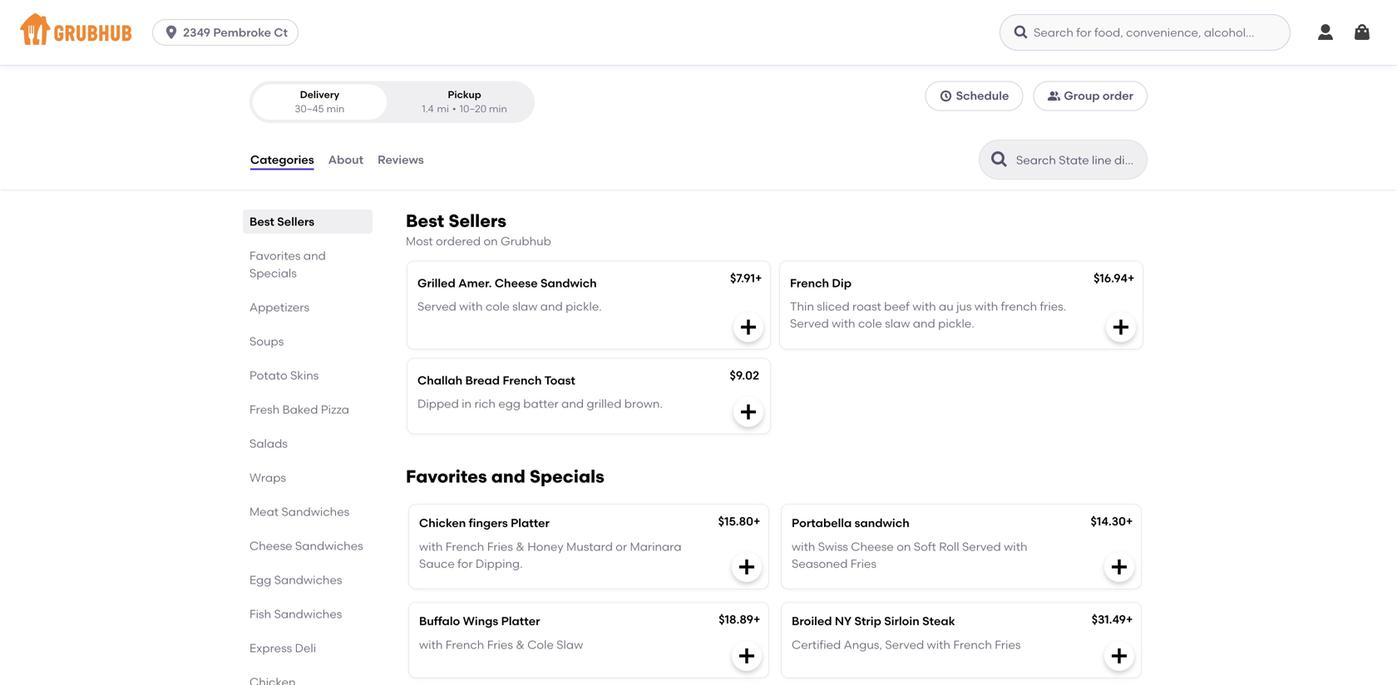 Task type: vqa. For each thing, say whether or not it's contained in the screenshot.
'Turk'y Cranwich'
no



Task type: locate. For each thing, give the bounding box(es) containing it.
thin
[[790, 300, 814, 314]]

on
[[484, 234, 498, 248], [897, 540, 911, 554]]

ordered
[[436, 234, 481, 248]]

0 horizontal spatial best
[[250, 215, 274, 229]]

cole down roast
[[858, 316, 882, 331]]

1 vertical spatial slaw
[[885, 316, 910, 331]]

+ for $14.30
[[1126, 515, 1133, 529]]

pickup
[[448, 88, 481, 100]]

and inside thin sliced roast beef with au jus with french fries. served with cole slaw and pickle.
[[913, 316, 936, 331]]

sandwiches for egg sandwiches
[[274, 573, 342, 587]]

favorites and specials
[[250, 249, 326, 280], [406, 466, 605, 487]]

thin sliced roast beef with au jus with french fries. served with cole slaw and pickle.
[[790, 300, 1067, 331]]

sauce
[[419, 557, 455, 571]]

toast
[[545, 373, 576, 387]]

specials inside favorites and specials
[[250, 266, 297, 280]]

2 min from the left
[[489, 103, 507, 115]]

favorites and specials down best sellers
[[250, 249, 326, 280]]

dipped in rich egg batter and grilled brown.
[[418, 397, 663, 411]]

3 star icon image from the left
[[283, 23, 299, 40]]

portabella
[[792, 516, 852, 531]]

0 vertical spatial favorites
[[250, 249, 301, 263]]

best inside best sellers most ordered on grubhub
[[406, 211, 444, 232]]

fries
[[487, 540, 513, 554], [851, 557, 877, 571], [487, 638, 513, 652], [995, 638, 1021, 652]]

star icon image
[[250, 23, 266, 40], [266, 23, 283, 40], [283, 23, 299, 40]]

$16.94 +
[[1094, 271, 1135, 285]]

brown.
[[625, 397, 663, 411]]

served inside "with swiss cheese on soft roll served with seasoned fries"
[[962, 540, 1001, 554]]

10–20
[[460, 103, 487, 115]]

on left soft
[[897, 540, 911, 554]]

0 vertical spatial slaw
[[513, 300, 538, 314]]

on right the "ordered"
[[484, 234, 498, 248]]

$14.30
[[1091, 515, 1126, 529]]

with right roll
[[1004, 540, 1028, 554]]

0 vertical spatial pickle.
[[566, 300, 602, 314]]

1 horizontal spatial favorites
[[406, 466, 487, 487]]

platter up honey
[[511, 516, 550, 531]]

1 vertical spatial &
[[516, 638, 525, 652]]

cheese for with
[[851, 540, 894, 554]]

broiled ny strip sirloin steak
[[792, 614, 956, 629]]

1 horizontal spatial favorites and specials
[[406, 466, 605, 487]]

min down the delivery
[[327, 103, 345, 115]]

french up thin
[[790, 276, 829, 290]]

most
[[406, 234, 433, 248]]

french up egg
[[503, 373, 542, 387]]

dipping.
[[476, 557, 523, 571]]

0 vertical spatial &
[[516, 540, 525, 554]]

2 horizontal spatial cheese
[[851, 540, 894, 554]]

1 horizontal spatial sellers
[[449, 211, 507, 232]]

& left cole
[[516, 638, 525, 652]]

categories button
[[250, 130, 315, 190]]

best up most
[[406, 211, 444, 232]]

best
[[406, 211, 444, 232], [250, 215, 274, 229]]

0 horizontal spatial favorites
[[250, 249, 301, 263]]

2349 pembroke ct button
[[152, 19, 305, 46]]

0 vertical spatial cole
[[486, 300, 510, 314]]

Search for food, convenience, alcohol... search field
[[1000, 14, 1291, 51]]

$14.30 +
[[1091, 515, 1133, 529]]

certified
[[792, 638, 841, 652]]

sliced
[[817, 300, 850, 314]]

sandwiches for fish sandwiches
[[274, 607, 342, 621]]

svg image
[[1316, 22, 1336, 42], [1353, 22, 1373, 42], [163, 24, 180, 41], [1111, 317, 1131, 337], [739, 402, 759, 422], [737, 557, 757, 577], [1110, 557, 1130, 577], [1110, 646, 1130, 666]]

steak
[[923, 614, 956, 629]]

1 vertical spatial on
[[897, 540, 911, 554]]

specials
[[250, 266, 297, 280], [530, 466, 605, 487]]

favorites
[[250, 249, 301, 263], [406, 466, 487, 487]]

& for cole
[[516, 638, 525, 652]]

specials up honey
[[530, 466, 605, 487]]

with left au
[[913, 300, 936, 314]]

0 vertical spatial platter
[[511, 516, 550, 531]]

1 horizontal spatial min
[[489, 103, 507, 115]]

about
[[328, 153, 364, 167]]

cole down grilled amer. cheese sandwich
[[486, 300, 510, 314]]

about button
[[327, 130, 364, 190]]

favorites up chicken
[[406, 466, 487, 487]]

pickle. down sandwich
[[566, 300, 602, 314]]

svg image inside main navigation navigation
[[1013, 24, 1030, 41]]

0 horizontal spatial slaw
[[513, 300, 538, 314]]

pembroke
[[213, 25, 271, 40]]

jus
[[957, 300, 972, 314]]

with french fries & honey mustard or marinara sauce for dipping.
[[419, 540, 682, 571]]

0 horizontal spatial specials
[[250, 266, 297, 280]]

$18.89 +
[[719, 613, 761, 627]]

fries inside "with swiss cheese on soft roll served with seasoned fries"
[[851, 557, 877, 571]]

or
[[616, 540, 627, 554]]

sandwiches up deli
[[274, 607, 342, 621]]

seasoned
[[792, 557, 848, 571]]

+ for $7.91
[[755, 271, 762, 285]]

meat sandwiches
[[250, 505, 350, 519]]

sellers for best sellers
[[277, 215, 315, 229]]

1 & from the top
[[516, 540, 525, 554]]

svg image left the schedule
[[940, 89, 953, 103]]

$9.02
[[730, 368, 760, 382]]

0 vertical spatial on
[[484, 234, 498, 248]]

1 horizontal spatial cole
[[858, 316, 882, 331]]

& inside the with french fries & honey mustard or marinara sauce for dipping.
[[516, 540, 525, 554]]

0 vertical spatial specials
[[250, 266, 297, 280]]

ny
[[835, 614, 852, 629]]

certified angus, served with french fries
[[792, 638, 1021, 652]]

cole
[[486, 300, 510, 314], [858, 316, 882, 331]]

specials up appetizers
[[250, 266, 297, 280]]

1 vertical spatial cole
[[858, 316, 882, 331]]

1 horizontal spatial on
[[897, 540, 911, 554]]

$15.80
[[718, 515, 754, 529]]

svg image
[[1013, 24, 1030, 41], [940, 89, 953, 103], [739, 317, 759, 337], [737, 646, 757, 666]]

favorites down best sellers
[[250, 249, 301, 263]]

search icon image
[[990, 150, 1010, 170]]

1 horizontal spatial cheese
[[495, 276, 538, 290]]

& left honey
[[516, 540, 525, 554]]

buffalo
[[419, 614, 460, 629]]

wings
[[463, 614, 499, 629]]

salads
[[250, 437, 288, 451]]

and
[[304, 249, 326, 263], [541, 300, 563, 314], [913, 316, 936, 331], [562, 397, 584, 411], [491, 466, 526, 487]]

min inside delivery 30–45 min
[[327, 103, 345, 115]]

fish sandwiches
[[250, 607, 342, 621]]

fresh
[[250, 403, 280, 417]]

1 vertical spatial platter
[[501, 614, 540, 629]]

0 horizontal spatial min
[[327, 103, 345, 115]]

cheese down sandwich
[[851, 540, 894, 554]]

1 horizontal spatial best
[[406, 211, 444, 232]]

slaw down beef
[[885, 316, 910, 331]]

french down buffalo wings platter at the bottom left of page
[[446, 638, 484, 652]]

best sellers
[[250, 215, 315, 229]]

dip
[[832, 276, 852, 290]]

with down buffalo
[[419, 638, 443, 652]]

0 horizontal spatial cole
[[486, 300, 510, 314]]

2349
[[183, 25, 210, 40]]

svg image up schedule button
[[1013, 24, 1030, 41]]

0 horizontal spatial sellers
[[277, 215, 315, 229]]

1 vertical spatial favorites and specials
[[406, 466, 605, 487]]

1 vertical spatial favorites
[[406, 466, 487, 487]]

sandwiches down meat sandwiches
[[295, 539, 363, 553]]

min inside pickup 1.4 mi • 10–20 min
[[489, 103, 507, 115]]

best for best sellers
[[250, 215, 274, 229]]

0 horizontal spatial favorites and specials
[[250, 249, 326, 280]]

cheese for grilled
[[495, 276, 538, 290]]

served inside thin sliced roast beef with au jus with french fries. served with cole slaw and pickle.
[[790, 316, 829, 331]]

+ for $15.80
[[754, 515, 761, 529]]

with up sauce
[[419, 540, 443, 554]]

$7.91 +
[[730, 271, 762, 285]]

sellers inside best sellers most ordered on grubhub
[[449, 211, 507, 232]]

batter
[[523, 397, 559, 411]]

cheese inside "with swiss cheese on soft roll served with seasoned fries"
[[851, 540, 894, 554]]

challah
[[418, 373, 463, 387]]

french down steak
[[954, 638, 992, 652]]

sandwiches up 'cheese sandwiches'
[[282, 505, 350, 519]]

baked
[[283, 403, 318, 417]]

pickle. inside thin sliced roast beef with au jus with french fries. served with cole slaw and pickle.
[[938, 316, 975, 331]]

appetizers
[[250, 300, 310, 315]]

$7.91
[[730, 271, 755, 285]]

pizza
[[321, 403, 349, 417]]

1 vertical spatial specials
[[530, 466, 605, 487]]

cheese up served with cole slaw and pickle.
[[495, 276, 538, 290]]

option group
[[250, 81, 535, 123]]

grilled
[[587, 397, 622, 411]]

amer.
[[458, 276, 492, 290]]

1 horizontal spatial pickle.
[[938, 316, 975, 331]]

with
[[459, 300, 483, 314], [913, 300, 936, 314], [975, 300, 998, 314], [832, 316, 856, 331], [419, 540, 443, 554], [792, 540, 816, 554], [1004, 540, 1028, 554], [419, 638, 443, 652], [927, 638, 951, 652]]

potato skins
[[250, 369, 319, 383]]

2 & from the top
[[516, 638, 525, 652]]

sellers down categories button at the left of page
[[277, 215, 315, 229]]

1 vertical spatial pickle.
[[938, 316, 975, 331]]

sandwiches down 'cheese sandwiches'
[[274, 573, 342, 587]]

min right 10–20
[[489, 103, 507, 115]]

deli
[[295, 641, 316, 656]]

french inside the with french fries & honey mustard or marinara sauce for dipping.
[[446, 540, 484, 554]]

sellers
[[449, 211, 507, 232], [277, 215, 315, 229]]

slaw down grilled amer. cheese sandwich
[[513, 300, 538, 314]]

served right roll
[[962, 540, 1001, 554]]

+ for $31.49
[[1126, 613, 1133, 627]]

favorites and specials up fingers
[[406, 466, 605, 487]]

grilled amer. cheese sandwich
[[418, 276, 597, 290]]

main navigation navigation
[[0, 0, 1398, 65]]

swiss
[[818, 540, 848, 554]]

sellers up the "ordered"
[[449, 211, 507, 232]]

1 horizontal spatial slaw
[[885, 316, 910, 331]]

1 horizontal spatial specials
[[530, 466, 605, 487]]

french up for
[[446, 540, 484, 554]]

&
[[516, 540, 525, 554], [516, 638, 525, 652]]

platter up with french fries & cole slaw
[[501, 614, 540, 629]]

2 star icon image from the left
[[266, 23, 283, 40]]

express
[[250, 641, 292, 656]]

0 horizontal spatial on
[[484, 234, 498, 248]]

1 min from the left
[[327, 103, 345, 115]]

best down categories button at the left of page
[[250, 215, 274, 229]]

dipped
[[418, 397, 459, 411]]

2349 pembroke ct
[[183, 25, 288, 40]]

slaw inside thin sliced roast beef with au jus with french fries. served with cole slaw and pickle.
[[885, 316, 910, 331]]

cheese
[[495, 276, 538, 290], [250, 539, 292, 553], [851, 540, 894, 554]]

pickle. down jus
[[938, 316, 975, 331]]

bread
[[465, 373, 500, 387]]

in
[[462, 397, 472, 411]]

french
[[790, 276, 829, 290], [503, 373, 542, 387], [446, 540, 484, 554], [446, 638, 484, 652], [954, 638, 992, 652]]

served down thin
[[790, 316, 829, 331]]

cheese down meat
[[250, 539, 292, 553]]



Task type: describe. For each thing, give the bounding box(es) containing it.
for
[[458, 557, 473, 571]]

people icon image
[[1048, 89, 1061, 103]]

with down sliced
[[832, 316, 856, 331]]

with down steak
[[927, 638, 951, 652]]

pickup 1.4 mi • 10–20 min
[[422, 88, 507, 115]]

0 vertical spatial favorites and specials
[[250, 249, 326, 280]]

svg image inside 2349 pembroke ct button
[[163, 24, 180, 41]]

cole inside thin sliced roast beef with au jus with french fries. served with cole slaw and pickle.
[[858, 316, 882, 331]]

svg image up $9.02 on the right bottom of the page
[[739, 317, 759, 337]]

strip
[[855, 614, 882, 629]]

$31.49
[[1092, 613, 1126, 627]]

buffalo wings platter
[[419, 614, 540, 629]]

served with cole slaw and pickle.
[[418, 300, 602, 314]]

wraps
[[250, 471, 286, 485]]

ct
[[274, 25, 288, 40]]

skins
[[290, 369, 319, 383]]

best for best sellers most ordered on grubhub
[[406, 211, 444, 232]]

& for honey
[[516, 540, 525, 554]]

chicken fingers platter
[[419, 516, 550, 531]]

$18.89
[[719, 613, 754, 627]]

cheese sandwiches
[[250, 539, 363, 553]]

delivery 30–45 min
[[295, 88, 345, 115]]

svg image down $18.89 +
[[737, 646, 757, 666]]

1.4
[[422, 103, 434, 115]]

with right jus
[[975, 300, 998, 314]]

slaw
[[557, 638, 583, 652]]

egg sandwiches
[[250, 573, 342, 587]]

with down amer.
[[459, 300, 483, 314]]

french
[[1001, 300, 1037, 314]]

best sellers most ordered on grubhub
[[406, 211, 551, 248]]

challah bread french toast
[[418, 373, 576, 387]]

marinara
[[630, 540, 682, 554]]

cole
[[528, 638, 554, 652]]

+ for $18.89
[[754, 613, 761, 627]]

egg
[[250, 573, 271, 587]]

meat
[[250, 505, 279, 519]]

potato
[[250, 369, 288, 383]]

served down sirloin
[[885, 638, 924, 652]]

french dip
[[790, 276, 852, 290]]

platter for honey
[[511, 516, 550, 531]]

sandwich
[[541, 276, 597, 290]]

portabella sandwich
[[792, 516, 910, 531]]

and inside favorites and specials
[[304, 249, 326, 263]]

broiled
[[792, 614, 832, 629]]

with french fries & cole slaw
[[419, 638, 583, 652]]

express deli
[[250, 641, 316, 656]]

sandwich
[[855, 516, 910, 531]]

order
[[1103, 89, 1134, 103]]

30–45
[[295, 103, 324, 115]]

1 star icon image from the left
[[250, 23, 266, 40]]

with inside the with french fries & honey mustard or marinara sauce for dipping.
[[419, 540, 443, 554]]

mustard
[[567, 540, 613, 554]]

group order button
[[1033, 81, 1148, 111]]

$15.80 +
[[718, 515, 761, 529]]

mi
[[437, 103, 449, 115]]

fresh baked pizza
[[250, 403, 349, 417]]

rich
[[475, 397, 496, 411]]

schedule
[[956, 89, 1009, 103]]

option group containing delivery 30–45 min
[[250, 81, 535, 123]]

on inside "with swiss cheese on soft roll served with seasoned fries"
[[897, 540, 911, 554]]

au
[[939, 300, 954, 314]]

soups
[[250, 334, 284, 349]]

honey
[[528, 540, 564, 554]]

0 horizontal spatial cheese
[[250, 539, 292, 553]]

Search State line diner search field
[[1015, 152, 1142, 168]]

grubhub
[[501, 234, 551, 248]]

favorites inside favorites and specials
[[250, 249, 301, 263]]

svg image inside schedule button
[[940, 89, 953, 103]]

+ for $16.94
[[1128, 271, 1135, 285]]

$16.94
[[1094, 271, 1128, 285]]

beef
[[884, 300, 910, 314]]

•
[[452, 103, 456, 115]]

delivery
[[300, 88, 339, 100]]

roll
[[939, 540, 960, 554]]

sandwiches for meat sandwiches
[[282, 505, 350, 519]]

fries.
[[1040, 300, 1067, 314]]

sellers for best sellers most ordered on grubhub
[[449, 211, 507, 232]]

sandwiches for cheese sandwiches
[[295, 539, 363, 553]]

on inside best sellers most ordered on grubhub
[[484, 234, 498, 248]]

fish
[[250, 607, 271, 621]]

categories
[[250, 153, 314, 167]]

egg
[[499, 397, 521, 411]]

group
[[1064, 89, 1100, 103]]

schedule button
[[926, 81, 1024, 111]]

sirloin
[[884, 614, 920, 629]]

platter for cole
[[501, 614, 540, 629]]

0 horizontal spatial pickle.
[[566, 300, 602, 314]]

roast
[[853, 300, 882, 314]]

reviews button
[[377, 130, 425, 190]]

with up seasoned
[[792, 540, 816, 554]]

fries inside the with french fries & honey mustard or marinara sauce for dipping.
[[487, 540, 513, 554]]

$31.49 +
[[1092, 613, 1133, 627]]

fingers
[[469, 516, 508, 531]]

chicken
[[419, 516, 466, 531]]

served down grilled
[[418, 300, 457, 314]]



